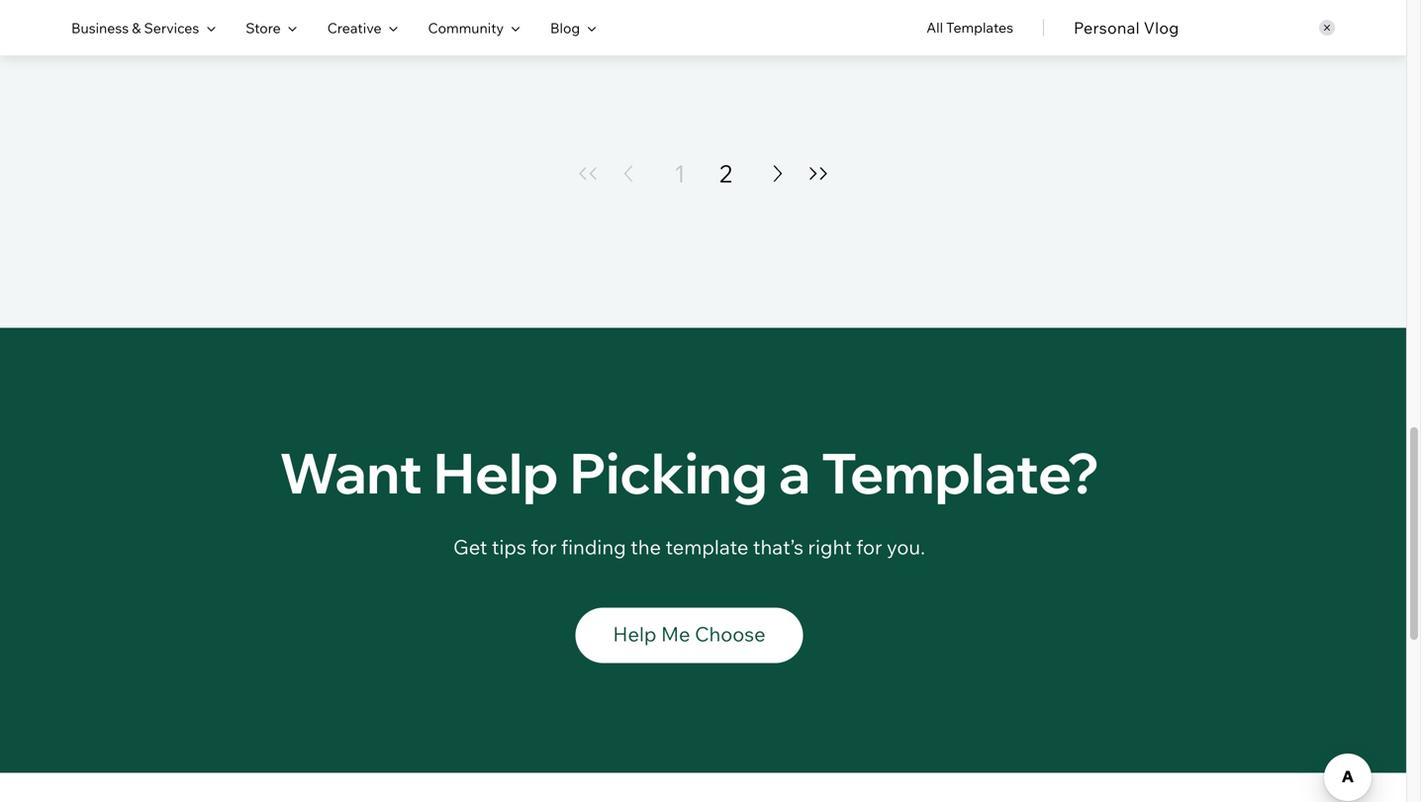 Task type: vqa. For each thing, say whether or not it's contained in the screenshot.
rightmost Creative
yes



Task type: locate. For each thing, give the bounding box(es) containing it.
me
[[661, 622, 691, 647]]

for right the tips at the left bottom of the page
[[531, 535, 557, 560]]

0 vertical spatial help
[[433, 438, 559, 508]]

creative right store
[[327, 19, 382, 36]]

reset image
[[1320, 20, 1336, 36]]

blog inside categories by subject element
[[550, 19, 580, 36]]

0 horizontal spatial creative
[[327, 19, 382, 36]]

for left you. on the bottom of page
[[857, 535, 883, 560]]

creative inside categories by subject element
[[327, 19, 382, 36]]

finding
[[561, 535, 626, 560]]

all
[[927, 19, 944, 36]]

want
[[279, 438, 423, 508]]

Search search field
[[1074, 0, 1336, 55]]

0 horizontal spatial for
[[531, 535, 557, 560]]

that's
[[753, 535, 804, 560]]

the
[[631, 535, 661, 560]]

creative for creative cv
[[512, 12, 574, 32]]

cv
[[578, 12, 600, 32]]

help left me
[[613, 622, 657, 647]]

1 horizontal spatial creative
[[512, 12, 574, 32]]

1 for from the left
[[531, 535, 557, 560]]

help
[[433, 438, 559, 508], [613, 622, 657, 647]]

services
[[144, 19, 199, 36]]

0 horizontal spatial help
[[433, 438, 559, 508]]

want help picking a template?
[[279, 438, 1100, 508]]

2
[[719, 159, 732, 188]]

help me choose
[[613, 622, 766, 647]]

get
[[453, 535, 487, 560]]

1 vertical spatial help
[[613, 622, 657, 647]]

creative
[[512, 12, 574, 32], [327, 19, 382, 36]]

categories. use the left and right arrow keys to navigate the menu element
[[0, 0, 1407, 55]]

0 horizontal spatial blog
[[139, 12, 173, 32]]

business
[[71, 19, 129, 36]]

1 horizontal spatial blog
[[550, 19, 580, 36]]

personal
[[71, 12, 135, 32]]

1 horizontal spatial help
[[613, 622, 657, 647]]

tips
[[492, 535, 527, 560]]

1
[[674, 159, 686, 188]]

community
[[428, 19, 504, 36]]

creative for creative
[[327, 19, 382, 36]]

help up the tips at the left bottom of the page
[[433, 438, 559, 508]]

blog
[[139, 12, 173, 32], [550, 19, 580, 36]]

creative left "cv"
[[512, 12, 574, 32]]

None search field
[[1074, 0, 1336, 55]]

store
[[246, 19, 281, 36]]

get tips for finding the template that's right for you.
[[453, 535, 926, 560]]

picking
[[570, 438, 768, 508]]

&
[[132, 19, 141, 36]]

1 horizontal spatial for
[[857, 535, 883, 560]]

for
[[531, 535, 557, 560], [857, 535, 883, 560]]

creative cv
[[512, 12, 600, 32]]

choose
[[695, 622, 766, 647]]



Task type: describe. For each thing, give the bounding box(es) containing it.
templates
[[947, 19, 1014, 36]]

last page image
[[807, 167, 830, 180]]

template?
[[822, 438, 1100, 508]]

right
[[808, 535, 852, 560]]

help me choose link
[[576, 608, 803, 664]]

2 link
[[719, 158, 732, 189]]

a
[[779, 438, 811, 508]]

personal blog
[[71, 12, 173, 32]]

all templates
[[927, 19, 1014, 36]]

categories by subject element
[[71, 1, 597, 54]]

2 for from the left
[[857, 535, 883, 560]]

business & services
[[71, 19, 199, 36]]

all templates link
[[927, 1, 1014, 54]]

beauty vlog
[[954, 12, 1044, 32]]

template
[[666, 535, 749, 560]]

you.
[[887, 535, 926, 560]]

beauty
[[954, 12, 1006, 32]]

next page image
[[766, 165, 790, 182]]

vlog
[[1010, 12, 1044, 32]]



